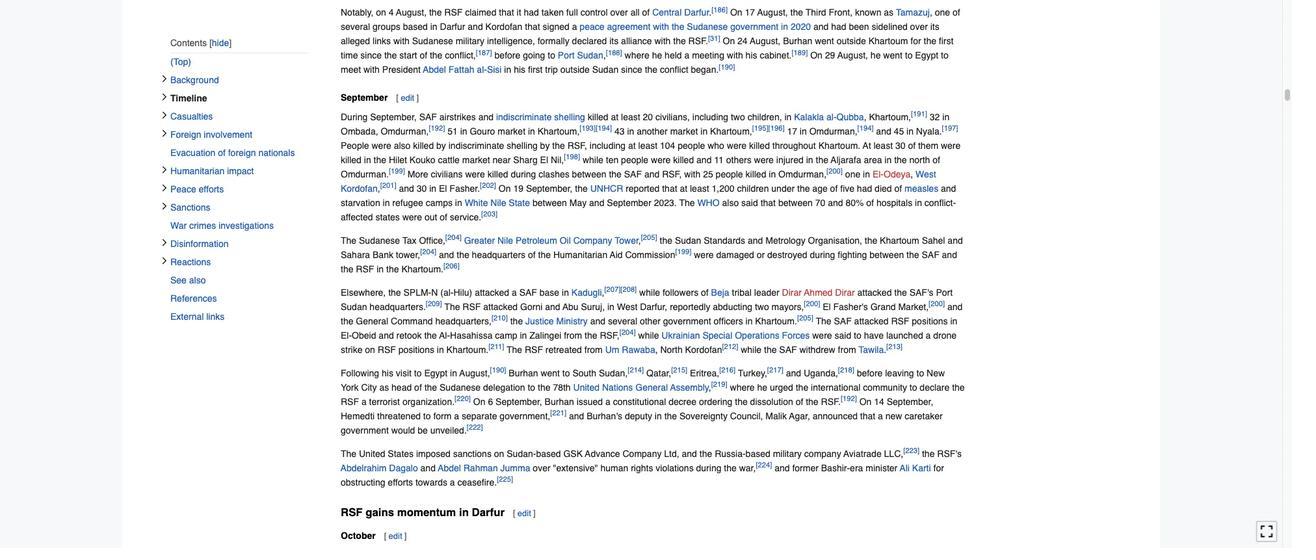 Task type: locate. For each thing, give the bounding box(es) containing it.
other
[[640, 316, 661, 326]]

0 horizontal spatial [204] link
[[420, 248, 437, 256]]

united nations general assembly link
[[573, 382, 709, 392]]

external links
[[170, 311, 225, 322]]

[ edit ]
[[396, 93, 419, 103], [513, 508, 536, 518], [384, 531, 407, 541]]

the down bank
[[386, 264, 399, 274]]

on inside on 24 august, burhan went outside khartoum for the first time since the start of the conflict,
[[723, 36, 735, 46]]

0 vertical spatial links
[[373, 36, 391, 46]]

omdurman.
[[341, 169, 389, 179]]

2 vertical spatial ]
[[404, 531, 407, 541]]

during
[[341, 111, 368, 122]]

1 vertical spatial rsf.
[[821, 396, 841, 407]]

rsf, up '[198]' on the left of the page
[[568, 140, 587, 150]]

0 vertical spatial el
[[540, 154, 548, 165]]

darfur inside , one of several groups based in darfur and kordofan that signed a
[[440, 21, 465, 32]]

rsf inside were said to have launched a drone strike on rsf positions in khartoum.
[[378, 344, 396, 355]]

1 [194] link from the left
[[596, 124, 612, 132]]

fasher.
[[450, 183, 480, 193]]

the up sahara
[[341, 235, 357, 245]]

2 vertical spatial government
[[341, 425, 389, 435]]

abdel fattah al-sisi link
[[423, 64, 502, 75]]

2 vertical spatial [204] link
[[620, 329, 636, 337]]

the down camp on the bottom of the page
[[507, 344, 522, 355]]

september, up caretaker
[[887, 396, 934, 407]]

and inside and had been sidelined over its alleged links with sudanese military intelligence, formally declared its alliance with the rsf.
[[814, 21, 829, 32]]

and the general command headquarters,
[[341, 301, 963, 326]]

ali karti link
[[900, 463, 931, 473]]

a right form
[[454, 411, 459, 421]]

6 x small image from the top
[[161, 239, 168, 246]]

0 vertical spatial first
[[939, 36, 954, 46]]

hide
[[212, 38, 229, 48]]

1 vertical spatial egypt
[[424, 368, 448, 378]]

30 down the more
[[417, 183, 427, 193]]

between inside the [199] more civilians were killed during clashes between the saf and rsf, with 25 people killed in omdurman, [200] one in el-odeya ,
[[572, 169, 607, 179]]

] for rsf gains momentum in darfur
[[533, 508, 536, 518]]

efforts down dagalo
[[388, 477, 413, 487]]

based right groups
[[403, 21, 428, 32]]

nile up the [203] link
[[491, 197, 506, 208]]

, inside , [201] and 30 in el fasher. [202] on 19 september, the unhcr reported that at least 1,200 children under the age of five had died of measles
[[378, 183, 380, 193]]

0 vertical spatial [190] link
[[719, 63, 735, 71]]

efforts down the humanitarian impact
[[199, 184, 224, 194]]

a inside , one of several groups based in darfur and kordofan that signed a
[[572, 21, 577, 32]]

two for including
[[731, 111, 745, 122]]

[194] link
[[596, 124, 612, 132], [858, 124, 874, 132]]

as inside notably, on 4 august, the rsf claimed that it had taken full control over all of central darfur . [186] on 17 august, the third front, known as tamazuj
[[884, 7, 894, 18]]

[204] and the headquarters of the humanitarian aid commission [199]
[[420, 248, 692, 260]]

over down "sudan-"
[[533, 463, 551, 473]]

the up obeid
[[341, 316, 354, 326]]

and up the conflict-
[[941, 183, 956, 193]]

saf's
[[910, 287, 934, 297]]

since
[[361, 50, 382, 60], [621, 64, 643, 75]]

over inside notably, on 4 august, the rsf claimed that it had taken full control over all of central darfur . [186] on 17 august, the third front, known as tamazuj
[[610, 7, 628, 18]]

1 horizontal spatial positions
[[912, 316, 948, 326]]

2 vertical spatial had
[[857, 183, 872, 193]]

0 horizontal spatial market
[[462, 154, 490, 165]]

1 vertical spatial kordofan
[[341, 183, 378, 193]]

to inside were said to have launched a drone strike on rsf positions in khartoum.
[[854, 330, 862, 340]]

the up 'organization.'
[[425, 382, 437, 392]]

0 horizontal spatial kordofan
[[341, 183, 378, 193]]

indiscriminate up sharg in the top left of the page
[[496, 111, 552, 122]]

sudan,
[[599, 368, 628, 378]]

0 horizontal spatial [192]
[[429, 124, 445, 132]]

united up abdelrahim dagalo link
[[359, 448, 385, 459]]

saf inside [211] the rsf retreated from um rawaba , north kordofan [212] while the saf withdrew from tawila . [213]
[[780, 344, 797, 355]]

0 horizontal spatial al-
[[477, 64, 487, 75]]

sudanese inside and had been sidelined over its alleged links with sudanese military intelligence, formally declared its alliance with the rsf.
[[412, 36, 453, 46]]

september, up 'government,'
[[496, 396, 542, 407]]

30 down the 45
[[896, 140, 906, 150]]

in down [207] link
[[607, 301, 615, 312]]

during down organisation,
[[810, 249, 835, 260]]

edit link for october
[[389, 531, 402, 541]]

in down measles
[[915, 197, 922, 208]]

2 x small image from the top
[[161, 93, 168, 101]]

17 inside notably, on 4 august, the rsf claimed that it had taken full control over all of central darfur . [186] on 17 august, the third front, known as tamazuj
[[745, 7, 755, 18]]

0 vertical spatial al-
[[477, 64, 487, 75]]

1 horizontal spatial [190]
[[719, 63, 735, 71]]

united inside 'the united states imposed sanctions on sudan-based gsk advance company ltd, and the russia-based military company aviatrade llc, [223] the rsf's abdelrahim dagalo and abdel rahman jumma over  "extensive" human rights violations during the war, [224] and former bashir-era minister ali karti'
[[359, 448, 385, 459]]

it
[[517, 7, 521, 18]]

humanitarian up peace efforts
[[170, 166, 225, 176]]

a inside [220] on 6 september, burhan issued a constitutional decree ordering the dissolution of the rsf. [192]
[[606, 396, 611, 407]]

declare
[[920, 382, 950, 392]]

[194]
[[596, 124, 612, 132], [858, 124, 874, 132]]

1 horizontal spatial links
[[373, 36, 391, 46]]

egypt inside 'following his visit to egypt in august, [190] burhan went to south sudan, [214] qatar, [215] eritrea, [216] turkey, [217] and uganda, [218]'
[[424, 368, 448, 378]]

1 vertical spatial also
[[722, 197, 739, 208]]

since down [187] before going to port sudan , [188] where he held a meeting with his cabinet. [189]
[[621, 64, 643, 75]]

a inside on 14 september, hemedti threatened to form a separate government,
[[454, 411, 459, 421]]

0 horizontal spatial egypt
[[424, 368, 448, 378]]

1 vertical spatial since
[[621, 64, 643, 75]]

0 vertical spatial had
[[524, 7, 539, 18]]

and up drone
[[948, 301, 963, 312]]

khartoum
[[869, 36, 908, 46], [880, 235, 920, 245]]

he inside on 29 august, he went to egypt to meet with president
[[871, 50, 881, 60]]

1 horizontal spatial including
[[693, 111, 729, 122]]

burhan inside [220] on 6 september, burhan issued a constitutional decree ordering the dissolution of the rsf. [192]
[[545, 396, 574, 407]]

and up "[206]" link
[[439, 249, 454, 260]]

edit link for rsf gains momentum in darfur
[[518, 508, 531, 518]]

saf inside 'the saf attacked rsf positions in el-obeid and retook the al-hasahissa camp in zalingei from the rsf,'
[[834, 316, 852, 326]]

1 horizontal spatial [205]
[[797, 314, 814, 322]]

a inside [187] before going to port sudan , [188] where he held a meeting with his cabinet. [189]
[[685, 50, 690, 60]]

, inside the [199] more civilians were killed during clashes between the saf and rsf, with 25 people killed in omdurman, [200] one in el-odeya ,
[[911, 169, 913, 179]]

civilians
[[431, 169, 463, 179]]

from down ministry
[[564, 330, 582, 340]]

1 vertical spatial as
[[379, 382, 389, 392]]

0 vertical spatial went
[[815, 36, 834, 46]]

[217] link
[[767, 366, 784, 374]]

0 horizontal spatial two
[[731, 111, 745, 122]]

1 horizontal spatial dirar
[[835, 287, 855, 297]]

0 vertical spatial positions
[[912, 316, 948, 326]]

1 horizontal spatial [200]
[[827, 167, 843, 175]]

[225]
[[497, 476, 513, 484]]

headquarters.
[[370, 301, 426, 312]]

1 vertical spatial abdel
[[438, 463, 461, 473]]

hilet
[[389, 154, 407, 165]]

humanitarian down oil
[[553, 249, 608, 260]]

0 vertical spatial west
[[916, 169, 936, 179]]

a inside and burhan's deputy in the sovereignty council, malik agar, announced that a new caretaker government would be unveiled.
[[878, 411, 883, 421]]

dirar up fasher's
[[835, 287, 855, 297]]

x small image for humanitarian
[[161, 166, 168, 174]]

0 horizontal spatial said
[[742, 197, 758, 208]]

following his visit to egypt in august, [190] burhan went to south sudan, [214] qatar, [215] eritrea, [216] turkey, [217] and uganda, [218]
[[341, 366, 855, 378]]

peace efforts link
[[170, 180, 308, 198]]

before leaving to new york city as head of the sudanese delegation to the 78th
[[341, 368, 945, 392]]

x small image for peace efforts
[[161, 184, 168, 192]]

edit link down president
[[401, 93, 414, 103]]

ceasefire.
[[458, 477, 497, 487]]

edit down the gains
[[389, 531, 402, 541]]

meeting
[[692, 50, 725, 60]]

september, inside during september, saf airstrikes and indiscriminate shelling killed at least 20 civilians, including two children, in kalakla al-qubba , khartoum, [191]
[[370, 111, 417, 122]]

[210]
[[492, 314, 508, 322]]

general for assembly
[[636, 382, 668, 392]]

0 horizontal spatial outside
[[561, 64, 590, 75]]

kalakla al-qubba link
[[794, 111, 864, 122]]

[190] inside 'abdel fattah al-sisi in his first trip outside sudan since the conflict began. [190]'
[[719, 63, 735, 71]]

general for command
[[356, 316, 388, 326]]

clashes
[[539, 169, 570, 179]]

[192]
[[429, 124, 445, 132], [841, 395, 857, 403]]

[220] on 6 september, burhan issued a constitutional decree ordering the dissolution of the rsf. [192]
[[455, 395, 857, 407]]

2 horizontal spatial his
[[746, 50, 757, 60]]

five
[[841, 183, 855, 193]]

2 horizontal spatial over
[[910, 21, 928, 32]]

abdel inside 'abdel fattah al-sisi in his first trip outside sudan since the conflict began. [190]'
[[423, 64, 446, 75]]

sudanese up [31] link
[[687, 21, 728, 32]]

service.
[[450, 212, 481, 222]]

on inside were said to have launched a drone strike on rsf positions in khartoum.
[[365, 344, 375, 355]]

0 horizontal spatial from
[[564, 330, 582, 340]]

of inside [220] on 6 september, burhan issued a constitutional decree ordering the dissolution of the rsf. [192]
[[796, 396, 804, 407]]

[189]
[[792, 49, 808, 57]]

violations
[[656, 463, 694, 473]]

0 vertical spatial rsf,
[[568, 140, 587, 150]]

links inside and had been sidelined over its alleged links with sudanese military intelligence, formally declared its alliance with the rsf.
[[373, 36, 391, 46]]

7 x small image from the top
[[161, 257, 168, 265]]

before down intelligence,
[[495, 50, 521, 60]]

gsk
[[564, 448, 583, 459]]

sudan-
[[507, 448, 536, 459]]

1 horizontal spatial on
[[376, 7, 386, 18]]

were inside were damaged or destroyed during fighting between the saf and the rsf in the khartoum.
[[694, 249, 714, 260]]

1 x small image from the top
[[161, 129, 168, 137]]

khartoum inside on 24 august, burhan went outside khartoum for the first time since the start of the conflict,
[[869, 36, 908, 46]]

attacked
[[475, 287, 509, 297], [858, 287, 892, 297], [483, 301, 518, 312], [854, 316, 889, 326]]

of right tamazuj link
[[953, 7, 960, 18]]

[ for october
[[384, 531, 387, 541]]

rsf inside 'the saf attacked rsf positions in el-obeid and retook the al-hasahissa camp in zalingei from the rsf,'
[[891, 316, 910, 326]]

0 vertical spatial [192] link
[[429, 124, 445, 132]]

the left aljarafa
[[816, 154, 829, 165]]

one right tamazuj
[[935, 7, 950, 18]]

military up former
[[773, 448, 802, 459]]

[210] link
[[492, 314, 508, 322]]

attacked inside attacked the saf's port sudan headquarters.
[[858, 287, 892, 297]]

west
[[916, 169, 936, 179], [617, 301, 638, 312]]

1 horizontal spatial .
[[884, 344, 887, 355]]

peace
[[170, 184, 196, 194]]

edit link down the gains
[[389, 531, 402, 541]]

for obstructing efforts towards a ceasefire.
[[341, 463, 944, 487]]

[194] up at
[[858, 124, 874, 132]]

el-odeya link
[[873, 169, 911, 179]]

[192] inside [220] on 6 september, burhan issued a constitutional decree ordering the dissolution of the rsf. [192]
[[841, 395, 857, 403]]

1 x small image from the top
[[161, 75, 168, 83]]

saf down fasher's
[[834, 316, 852, 326]]

september, down "clashes"
[[526, 183, 573, 193]]

injured
[[777, 154, 804, 165]]

darfur up conflict,
[[440, 21, 465, 32]]

0 vertical spatial efforts
[[199, 184, 224, 194]]

on left the 24
[[723, 36, 735, 46]]

,
[[930, 7, 933, 18], [604, 50, 606, 60], [864, 111, 867, 122], [911, 169, 913, 179], [378, 183, 380, 193], [639, 235, 641, 245], [602, 287, 605, 297], [655, 344, 658, 355], [709, 382, 711, 392]]

his inside 'abdel fattah al-sisi in his first trip outside sudan since the conflict began. [190]'
[[514, 64, 526, 75]]

sudanese up start
[[412, 36, 453, 46]]

2 vertical spatial people
[[716, 169, 743, 179]]

0 horizontal spatial [194] link
[[596, 124, 612, 132]]

september, inside [220] on 6 september, burhan issued a constitutional decree ordering the dissolution of the rsf. [192]
[[496, 396, 542, 407]]

30 inside , [201] and 30 in el fasher. [202] on 19 september, the unhcr reported that at least 1,200 children under the age of five had died of measles
[[417, 183, 427, 193]]

burhan up the [221]
[[545, 396, 574, 407]]

be
[[418, 425, 428, 435]]

1 vertical spatial [205] link
[[797, 314, 814, 322]]

x small image
[[161, 75, 168, 83], [161, 93, 168, 101], [161, 111, 168, 119], [161, 184, 168, 192], [161, 202, 168, 210], [161, 239, 168, 246], [161, 257, 168, 265]]

said up "withdrew"
[[835, 330, 852, 340]]

0 vertical spatial x small image
[[161, 129, 168, 137]]

[187] link
[[476, 49, 492, 57]]

1 vertical spatial 17
[[787, 126, 797, 136]]

sudanese
[[687, 21, 728, 32], [412, 36, 453, 46], [359, 235, 400, 245], [440, 382, 481, 392]]

decree
[[669, 396, 697, 407]]

may
[[570, 197, 587, 208]]

between left may
[[533, 197, 567, 208]]

2 horizontal spatial had
[[857, 183, 872, 193]]

were
[[372, 140, 391, 150], [727, 140, 747, 150], [941, 140, 961, 150], [651, 154, 671, 165], [754, 154, 774, 165], [465, 169, 485, 179], [402, 212, 422, 222], [694, 249, 714, 260], [813, 330, 832, 340]]

1 horizontal spatial military
[[773, 448, 802, 459]]

2 by from the left
[[540, 140, 550, 150]]

the up headquarters.
[[388, 287, 401, 297]]

3 x small image from the top
[[161, 111, 168, 119]]

august, inside on 29 august, he went to egypt to meet with president
[[838, 50, 868, 60]]

1 vertical spatial [205]
[[797, 314, 814, 322]]

he inside where he urged the international community to declare the rsf a terrorist organization.
[[758, 382, 768, 392]]

1 vertical spatial .
[[884, 344, 887, 355]]

the inside [210] the justice ministry and several other government officers in khartoum. [205]
[[510, 316, 523, 326]]

of inside notably, on 4 august, the rsf claimed that it had taken full control over all of central darfur . [186] on 17 august, the third front, known as tamazuj
[[642, 7, 650, 18]]

airstrikes
[[440, 111, 476, 122]]

104
[[660, 140, 675, 150]]

and right [217] link at the right of page
[[786, 368, 801, 378]]

least down the 25
[[690, 183, 709, 193]]

0 vertical spatial el-
[[873, 169, 884, 179]]

odeya
[[884, 169, 911, 179]]

1 horizontal spatial al-
[[827, 111, 837, 122]]

in up omdurman.
[[364, 154, 371, 165]]

the inside [211] the rsf retreated from um rawaba , north kordofan [212] while the saf withdrew from tawila . [213]
[[764, 344, 777, 355]]

control
[[581, 7, 608, 18]]

outside inside 'abdel fattah al-sisi in his first trip outside sudan since the conflict began. [190]'
[[561, 64, 590, 75]]

0 vertical spatial edit
[[401, 93, 414, 103]]

government,
[[500, 411, 550, 421]]

1 vertical spatial khartoum
[[880, 235, 920, 245]]

1 horizontal spatial by
[[540, 140, 550, 150]]

[194] left 43
[[596, 124, 612, 132]]

impact
[[227, 166, 254, 176]]

and
[[468, 21, 483, 32], [814, 21, 829, 32], [479, 111, 494, 122], [876, 126, 892, 136], [697, 154, 712, 165], [645, 169, 660, 179], [399, 183, 414, 193], [941, 183, 956, 193], [589, 197, 605, 208], [828, 197, 843, 208], [748, 235, 763, 245], [948, 235, 963, 245], [439, 249, 454, 260], [942, 249, 957, 260], [545, 301, 560, 312], [948, 301, 963, 312], [590, 316, 606, 326], [379, 330, 394, 340], [786, 368, 801, 378], [569, 411, 584, 421], [682, 448, 697, 459], [421, 463, 436, 473], [775, 463, 790, 473]]

2 horizontal spatial khartoum,
[[869, 111, 911, 122]]

edit down jumma
[[518, 508, 531, 518]]

[
[[396, 93, 399, 103], [513, 508, 516, 518], [384, 531, 387, 541]]

1 vertical spatial before
[[857, 368, 883, 378]]

he
[[652, 50, 662, 60], [871, 50, 881, 60], [758, 382, 768, 392]]

the right [210]
[[510, 316, 523, 326]]

one inside , one of several groups based in darfur and kordofan that signed a
[[935, 7, 950, 18]]

company up aid
[[574, 235, 613, 245]]

in up the states
[[383, 197, 390, 208]]

[198]
[[564, 153, 580, 161]]

the down the central darfur link
[[672, 21, 685, 32]]

west up measles
[[916, 169, 936, 179]]

2 x small image from the top
[[161, 166, 168, 174]]

went for to
[[884, 50, 903, 60]]

and inside , one of several groups based in darfur and kordofan that signed a
[[468, 21, 483, 32]]

on inside on 29 august, he went to egypt to meet with president
[[811, 50, 823, 60]]

see
[[170, 275, 187, 285]]

[196] link
[[769, 124, 785, 132]]

military inside 'the united states imposed sanctions on sudan-based gsk advance company ltd, and the russia-based military company aviatrade llc, [223] the rsf's abdelrahim dagalo and abdel rahman jumma over  "extensive" human rights violations during the war, [224] and former bashir-era minister ali karti'
[[773, 448, 802, 459]]

0 vertical spatial during
[[511, 169, 536, 179]]

and right [221] 'link'
[[569, 411, 584, 421]]

the inside and had been sidelined over its alleged links with sudanese military intelligence, formally declared its alliance with the rsf.
[[673, 36, 686, 46]]

the inside attacked the saf's port sudan headquarters.
[[895, 287, 907, 297]]

2 horizontal spatial [204]
[[620, 329, 636, 337]]

x small image for disinformation
[[161, 239, 168, 246]]

omdurman, inside [192] 51 in gouro market in khartoum, [193] [194] 43 in another market in khartoum, [195] [196] 17 in omdurman, [194] and 45 in nyala. [197]
[[810, 126, 858, 136]]

port inside attacked the saf's port sudan headquarters.
[[936, 287, 953, 297]]

darfur up peace agreement with the sudanese government in 2020
[[684, 7, 709, 18]]

1 horizontal spatial people
[[678, 140, 705, 150]]

least inside during september, saf airstrikes and indiscriminate shelling killed at least 20 civilians, including two children, in kalakla al-qubba , khartoum, [191]
[[621, 111, 641, 122]]

least
[[621, 111, 641, 122], [638, 140, 658, 150], [874, 140, 893, 150], [690, 183, 709, 193]]

the down dirar ahmed dirar link
[[816, 316, 832, 326]]

and inside 'following his visit to egypt in august, [190] burhan went to south sudan, [214] qatar, [215] eritrea, [216] turkey, [217] and uganda, [218]'
[[786, 368, 801, 378]]

people for least
[[678, 140, 705, 150]]

the up nil,
[[552, 140, 565, 150]]

ombada,
[[341, 126, 378, 136]]

visit
[[396, 368, 412, 378]]

0 vertical spatial abdel
[[423, 64, 446, 75]]

x small image left timeline
[[161, 93, 168, 101]]

, inside the sudanese tax office, [204] greater nile petroleum oil company tower , [205]
[[639, 235, 641, 245]]

1 horizontal spatial had
[[831, 21, 847, 32]]

rsf. down peace agreement with the sudanese government in 2020
[[689, 36, 708, 46]]

1 vertical spatial united
[[359, 448, 385, 459]]

1 vertical spatial during
[[810, 249, 835, 260]]

0 horizontal spatial people
[[621, 154, 649, 165]]

were down refugee
[[402, 212, 422, 222]]

the
[[429, 7, 442, 18], [791, 7, 803, 18], [672, 21, 685, 32], [673, 36, 686, 46], [924, 36, 937, 46], [384, 50, 397, 60], [430, 50, 443, 60], [645, 64, 658, 75], [552, 140, 565, 150], [374, 154, 386, 165], [816, 154, 829, 165], [894, 154, 907, 165], [609, 169, 622, 179], [575, 183, 588, 193], [797, 183, 810, 193], [660, 235, 673, 245], [865, 235, 878, 245], [457, 249, 469, 260], [538, 249, 551, 260], [907, 249, 919, 260], [341, 264, 354, 274], [386, 264, 399, 274], [388, 287, 401, 297], [895, 287, 907, 297], [341, 316, 354, 326], [510, 316, 523, 326], [424, 330, 437, 340], [585, 330, 597, 340], [764, 344, 777, 355], [425, 382, 437, 392], [538, 382, 551, 392], [796, 382, 809, 392], [952, 382, 965, 392], [735, 396, 748, 407], [806, 396, 819, 407], [665, 411, 677, 421], [700, 448, 712, 459], [922, 448, 935, 459], [724, 463, 737, 473]]

positions
[[912, 316, 948, 326], [399, 344, 434, 355]]

government down hemedti
[[341, 425, 389, 435]]

[ for rsf gains momentum in darfur
[[513, 508, 516, 518]]

0 vertical spatial general
[[356, 316, 388, 326]]

43
[[615, 126, 625, 136]]

a inside where he urged the international community to declare the rsf a terrorist organization.
[[362, 396, 367, 407]]

0 horizontal spatial went
[[541, 368, 560, 378]]

0 vertical spatial .
[[709, 7, 712, 18]]

2 horizontal spatial people
[[716, 169, 743, 179]]

rsf down york
[[341, 396, 359, 407]]

head
[[392, 382, 412, 392]]

1 horizontal spatial said
[[835, 330, 852, 340]]

government inside and burhan's deputy in the sovereignty council, malik agar, announced that a new caretaker government would be unveiled.
[[341, 425, 389, 435]]

5 x small image from the top
[[161, 202, 168, 210]]

between down under
[[779, 197, 813, 208]]

0 vertical spatial [190]
[[719, 63, 735, 71]]

he inside [187] before going to port sudan , [188] where he held a meeting with his cabinet. [189]
[[652, 50, 662, 60]]

as up terrorist
[[379, 382, 389, 392]]

retreated
[[546, 344, 582, 355]]

[ edit ] down president
[[396, 93, 419, 103]]

withdrew
[[800, 344, 836, 355]]

and had been sidelined over its alleged links with sudanese military intelligence, formally declared its alliance with the rsf.
[[341, 21, 940, 46]]

sudan inside attacked the saf's port sudan headquarters.
[[341, 301, 367, 312]]

burhan up [189] link
[[783, 36, 813, 46]]

khartoum. down hasahissa
[[447, 344, 489, 355]]

least inside , [201] and 30 in el fasher. [202] on 19 september, the unhcr reported that at least 1,200 children under the age of five had died of measles
[[690, 183, 709, 193]]

the up market,
[[895, 287, 907, 297]]

0 horizontal spatial since
[[361, 50, 382, 60]]

0 vertical spatial 17
[[745, 7, 755, 18]]

a left base at the bottom left of page
[[512, 287, 517, 297]]

killed up [193] on the left of page
[[588, 111, 609, 122]]

x small image
[[161, 129, 168, 137], [161, 166, 168, 174]]

[224]
[[756, 461, 772, 469]]

said inside also said that between 70 and 80% of hospitals in conflict- affected states were out of service.
[[742, 197, 758, 208]]

the up "[206]" link
[[457, 249, 469, 260]]

while down special operations forces link
[[741, 344, 762, 355]]

[219]
[[711, 381, 728, 389]]

edit link for september
[[401, 93, 414, 103]]

the inside [211] the rsf retreated from um rawaba , north kordofan [212] while the saf withdrew from tawila . [213]
[[507, 344, 522, 355]]

cabinet.
[[760, 50, 792, 60]]

attacked inside [209] the rsf attacked gorni and abu suruj, in west darfur, reportedly abducting two mayors, [200] el fasher's grand market, [200]
[[483, 301, 518, 312]]

in down al-
[[437, 344, 444, 355]]

went up 29
[[815, 36, 834, 46]]

1 vertical spatial two
[[755, 301, 769, 312]]

1 horizontal spatial for
[[934, 463, 944, 473]]

on left 19
[[499, 183, 511, 193]]

1 vertical spatial edit
[[518, 508, 531, 518]]

and inside the [199] more civilians were killed during clashes between the saf and rsf, with 25 people killed in omdurman, [200] one in el-odeya ,
[[645, 169, 660, 179]]

at inside , [201] and 30 in el fasher. [202] on 19 september, the unhcr reported that at least 1,200 children under the age of five had died of measles
[[680, 183, 688, 193]]

1 horizontal spatial at
[[628, 140, 636, 150]]

age
[[813, 183, 828, 193]]

1 vertical spatial [190] link
[[490, 366, 506, 374]]

rsf.
[[689, 36, 708, 46], [821, 396, 841, 407]]

[187]
[[476, 49, 492, 57]]

the down (al-
[[445, 301, 460, 312]]

[199] link up followers
[[675, 248, 692, 256]]

1 horizontal spatial 17
[[787, 126, 797, 136]]

west inside west kordofan
[[916, 169, 936, 179]]

people down [192] 51 in gouro market in khartoum, [193] [194] 43 in another market in khartoum, [195] [196] 17 in omdurman, [194] and 45 in nyala. [197]
[[678, 140, 705, 150]]

[204] inside [204] and the headquarters of the humanitarian aid commission [199]
[[420, 248, 437, 256]]

president
[[382, 64, 421, 75]]

his
[[746, 50, 757, 60], [514, 64, 526, 75], [382, 368, 393, 378]]

[ for september
[[396, 93, 399, 103]]

0 horizontal spatial government
[[341, 425, 389, 435]]

[190] inside 'following his visit to egypt in august, [190] burhan went to south sudan, [214] qatar, [215] eritrea, [216] turkey, [217] and uganda, [218]'
[[490, 366, 506, 374]]

september down reported
[[607, 197, 652, 208]]

1 vertical spatial rsf,
[[662, 169, 682, 179]]

x small image for timeline
[[161, 93, 168, 101]]

kordofan for , one of several groups based in darfur and kordofan that signed a
[[486, 21, 523, 32]]

also down 1,200 at the right of the page
[[722, 197, 739, 208]]

market inside people were also killed by indiscriminate shelling by the rsf, including at least 104 people who were killed throughout khartoum. at least 30 of them were killed in the hilet kouko cattle market near sharg el nil,
[[462, 154, 490, 165]]

0 horizontal spatial where
[[625, 50, 650, 60]]

1 vertical spatial had
[[831, 21, 847, 32]]

x small image for reactions
[[161, 257, 168, 265]]

sahara
[[341, 249, 370, 260]]

disinformation link
[[170, 235, 308, 253]]

0 horizontal spatial positions
[[399, 344, 434, 355]]

shelling for by
[[507, 140, 538, 150]]

the inside 'the saf attacked rsf positions in el-obeid and retook the al-hasahissa camp in zalingei from the rsf,'
[[816, 316, 832, 326]]

and burhan's deputy in the sovereignty council, malik agar, announced that a new caretaker government would be unveiled.
[[341, 411, 943, 435]]

of inside , one of several groups based in darfur and kordofan that signed a
[[953, 7, 960, 18]]

said for also
[[742, 197, 758, 208]]

2 horizontal spatial also
[[722, 197, 739, 208]]

0 vertical spatial [199] link
[[389, 167, 405, 175]]

1 vertical spatial [192]
[[841, 395, 857, 403]]

al- down [187]
[[477, 64, 487, 75]]

fasher's
[[834, 301, 868, 312]]

17 inside [192] 51 in gouro market in khartoum, [193] [194] 43 in another market in khartoum, [195] [196] 17 in omdurman, [194] and 45 in nyala. [197]
[[787, 126, 797, 136]]

4 x small image from the top
[[161, 184, 168, 192]]

1 vertical spatial [
[[513, 508, 516, 518]]

[214]
[[628, 366, 644, 374]]

sudan down declared
[[577, 50, 604, 60]]

of right the '80%'
[[867, 197, 874, 208]]

said down children
[[742, 197, 758, 208]]

by down indiscriminate shelling link
[[540, 140, 550, 150]]

[200] down saf's on the bottom of the page
[[929, 300, 945, 308]]

humanitarian inside [204] and the headquarters of the humanitarian aid commission [199]
[[553, 249, 608, 260]]

0 vertical spatial united
[[573, 382, 600, 392]]

2 horizontal spatial el
[[823, 301, 831, 312]]

0 horizontal spatial port
[[558, 50, 575, 60]]

been
[[849, 21, 869, 32]]

0 horizontal spatial his
[[382, 368, 393, 378]]

0 vertical spatial company
[[574, 235, 613, 245]]

where inside where he urged the international community to declare the rsf a terrorist organization.
[[730, 382, 755, 392]]

white nile state link
[[465, 197, 530, 208]]

based inside , one of several groups based in darfur and kordofan that signed a
[[403, 21, 428, 32]]

deputy
[[625, 411, 652, 421]]

port up 'abdel fattah al-sisi in his first trip outside sudan since the conflict began. [190]'
[[558, 50, 575, 60]]

[ edit ] down '[225]' link
[[513, 508, 536, 518]]

at inside people were also killed by indiscriminate shelling by the rsf, including at least 104 people who were killed throughout khartoum. at least 30 of them were killed in the hilet kouko cattle market near sharg el nil,
[[628, 140, 636, 150]]

. inside [211] the rsf retreated from um rawaba , north kordofan [212] while the saf withdrew from tawila . [213]
[[884, 344, 887, 355]]

sudanese inside the sudanese tax office, [204] greater nile petroleum oil company tower , [205]
[[359, 235, 400, 245]]

went inside on 29 august, he went to egypt to meet with president
[[884, 50, 903, 60]]

[204] down the service.
[[445, 234, 462, 242]]

x small image for sanctions
[[161, 202, 168, 210]]

[ edit ] for september
[[396, 93, 419, 103]]

a inside for obstructing efforts towards a ceasefire.
[[450, 477, 455, 487]]

el inside , [201] and 30 in el fasher. [202] on 19 september, the unhcr reported that at least 1,200 children under the age of five had died of measles
[[439, 183, 447, 193]]

rsf, inside people were also killed by indiscriminate shelling by the rsf, including at least 104 people who were killed throughout khartoum. at least 30 of them were killed in the hilet kouko cattle market near sharg el nil,
[[568, 140, 587, 150]]

1 [194] from the left
[[596, 124, 612, 132]]

during inside the [199] more civilians were killed during clashes between the saf and rsf, with 25 people killed in omdurman, [200] one in el-odeya ,
[[511, 169, 536, 179]]

saf inside the elsewhere, the splm-n (al-hilu) attacked a saf base in kadugli , [207] [208] while followers of beja tribal leader dirar ahmed dirar
[[520, 287, 537, 297]]

30
[[896, 140, 906, 150], [417, 183, 427, 193]]

1 vertical spatial 30
[[417, 183, 427, 193]]



Task type: describe. For each thing, give the bounding box(es) containing it.
of inside people were also killed by indiscriminate shelling by the rsf, including at least 104 people who were killed throughout khartoum. at least 30 of them were killed in the hilet kouko cattle market near sharg el nil,
[[908, 140, 916, 150]]

, inside the elsewhere, the splm-n (al-hilu) attacked a saf base in kadugli , [207] [208] while followers of beja tribal leader dirar ahmed dirar
[[602, 287, 605, 297]]

two for abducting
[[755, 301, 769, 312]]

fighting
[[838, 249, 867, 260]]

for inside on 24 august, burhan went outside khartoum for the first time since the start of the conflict,
[[911, 36, 921, 46]]

that inside and burhan's deputy in the sovereignty council, malik agar, announced that a new caretaker government would be unveiled.
[[860, 411, 876, 421]]

evacuation
[[170, 148, 215, 158]]

since inside 'abdel fattah al-sisi in his first trip outside sudan since the conflict began. [190]'
[[621, 64, 643, 75]]

(top)
[[170, 56, 191, 67]]

special operations forces link
[[703, 330, 810, 340]]

edit for rsf gains momentum in darfur
[[518, 508, 531, 518]]

suruj,
[[581, 301, 605, 312]]

first inside on 24 august, burhan went outside khartoum for the first time since the start of the conflict,
[[939, 36, 954, 46]]

september, inside on 14 september, hemedti threatened to form a separate government,
[[887, 396, 934, 407]]

the up commission
[[660, 235, 673, 245]]

and inside during september, saf airstrikes and indiscriminate shelling killed at least 20 civilians, including two children, in kalakla al-qubba , khartoum, [191]
[[479, 111, 494, 122]]

of left five
[[830, 183, 838, 193]]

in right 51
[[460, 126, 467, 136]]

former
[[793, 463, 819, 473]]

contents
[[170, 37, 207, 48]]

drone
[[934, 330, 957, 340]]

rsf up october
[[341, 506, 363, 519]]

the left conflict,
[[430, 50, 443, 60]]

reactions
[[170, 257, 211, 267]]

the united states imposed sanctions on sudan-based gsk advance company ltd, and the russia-based military company aviatrade llc, [223] the rsf's abdelrahim dagalo and abdel rahman jumma over  "extensive" human rights violations during the war, [224] and former bashir-era minister ali karti
[[341, 447, 962, 473]]

[199] inside [204] and the headquarters of the humanitarian aid commission [199]
[[675, 248, 692, 256]]

to inside [187] before going to port sudan , [188] where he held a meeting with his cabinet. [189]
[[548, 50, 555, 60]]

0 horizontal spatial [200] link
[[804, 300, 820, 308]]

in down kalakla
[[800, 126, 807, 136]]

in down fasher.
[[455, 197, 462, 208]]

the right declare
[[952, 382, 965, 392]]

0 horizontal spatial its
[[610, 36, 619, 46]]

edit for september
[[401, 93, 414, 103]]

1 horizontal spatial [204] link
[[445, 234, 462, 242]]

were up hilet
[[372, 140, 391, 150]]

would
[[391, 425, 415, 435]]

civilians,
[[656, 111, 690, 122]]

of right out
[[440, 212, 448, 222]]

[188]
[[606, 49, 622, 57]]

were down 104
[[651, 154, 671, 165]]

ukrainian
[[662, 330, 700, 340]]

front,
[[829, 7, 853, 18]]

shelling for killed
[[554, 111, 585, 122]]

indiscriminate for and
[[496, 111, 552, 122]]

were right "others"
[[754, 154, 774, 165]]

and right sahel
[[948, 235, 963, 245]]

[205] inside [210] the justice ministry and several other government officers in khartoum. [205]
[[797, 314, 814, 322]]

[204] while ukrainian special operations forces
[[620, 329, 810, 340]]

2 horizontal spatial [200]
[[929, 300, 945, 308]]

one inside the [199] more civilians were killed during clashes between the saf and rsf, with 25 people killed in omdurman, [200] one in el-odeya ,
[[846, 169, 861, 179]]

[211] link
[[489, 343, 504, 351]]

0 horizontal spatial also
[[189, 275, 206, 285]]

human
[[601, 463, 629, 473]]

involvement
[[204, 129, 252, 140]]

west kordofan link
[[341, 169, 936, 193]]

[31]
[[708, 34, 720, 42]]

in up who
[[701, 126, 708, 136]]

of inside the elsewhere, the splm-n (al-hilu) attacked a saf base in kadugli , [207] [208] while followers of beja tribal leader dirar ahmed dirar
[[701, 287, 709, 297]]

aviatrade
[[844, 448, 882, 459]]

51
[[448, 126, 458, 136]]

nationals
[[259, 148, 295, 158]]

south
[[573, 368, 597, 378]]

began.
[[691, 64, 719, 75]]

80%
[[846, 197, 864, 208]]

the left the age
[[797, 183, 810, 193]]

khartoum. inside were damaged or destroyed during fighting between the saf and the rsf in the khartoum.
[[402, 264, 444, 274]]

rsf inside [211] the rsf retreated from um rawaba , north kordofan [212] while the saf withdrew from tawila . [213]
[[525, 344, 543, 355]]

killed up kouko
[[413, 140, 434, 150]]

killed down [195] link
[[749, 140, 770, 150]]

rsf. inside [220] on 6 september, burhan issued a constitutional decree ordering the dissolution of the rsf. [192]
[[821, 396, 841, 407]]

killed up children
[[746, 169, 767, 179]]

office,
[[419, 235, 445, 245]]

unhcr link
[[590, 183, 623, 193]]

and right ltd,
[[682, 448, 697, 459]]

in down 'area'
[[863, 169, 870, 179]]

white nile state between may and september 2023. the who
[[465, 197, 720, 208]]

west inside [209] the rsf attacked gorni and abu suruj, in west darfur, reportedly abducting two mayors, [200] el fasher's grand market, [200]
[[617, 301, 638, 312]]

0 horizontal spatial september
[[341, 92, 388, 103]]

1 horizontal spatial september
[[607, 197, 652, 208]]

rsf. inside and had been sidelined over its alleged links with sudanese military intelligence, formally declared its alliance with the rsf.
[[689, 36, 708, 46]]

0 horizontal spatial links
[[206, 311, 225, 322]]

that inside notably, on 4 august, the rsf claimed that it had taken full control over all of central darfur . [186] on 17 august, the third front, known as tamazuj
[[499, 7, 514, 18]]

zalingei
[[530, 330, 562, 340]]

[ edit ] for october
[[384, 531, 407, 541]]

taken
[[542, 7, 564, 18]]

[204] for and
[[420, 248, 437, 256]]

were up "others"
[[727, 140, 747, 150]]

khartoum. inside [210] the justice ministry and several other government officers in khartoum. [205]
[[755, 316, 797, 326]]

[209]
[[426, 300, 442, 308]]

damaged
[[716, 249, 754, 260]]

in inside 32 in ombada, omdurman,
[[943, 111, 950, 122]]

groups
[[373, 21, 401, 32]]

also inside also said that between 70 and 80% of hospitals in conflict- affected states were out of service.
[[722, 197, 739, 208]]

in inside people were also killed by indiscriminate shelling by the rsf, including at least 104 people who were killed throughout khartoum. at least 30 of them were killed in the hilet kouko cattle market near sharg el nil,
[[364, 154, 371, 165]]

while inside while ten people were killed and 11 others were injured in the aljarafa area in the north of omdurman.
[[583, 154, 604, 165]]

1 horizontal spatial [199] link
[[675, 248, 692, 256]]

the left hilet
[[374, 154, 386, 165]]

the up 2020
[[791, 7, 803, 18]]

nile inside the sudanese tax office, [204] greater nile petroleum oil company tower , [205]
[[498, 235, 513, 245]]

1 horizontal spatial [192] link
[[841, 395, 857, 403]]

[200] inside the [199] more civilians were killed during clashes between the saf and rsf, with 25 people killed in omdurman, [200] one in el-odeya ,
[[827, 167, 843, 175]]

, inside [211] the rsf retreated from um rawaba , north kordofan [212] while the saf withdrew from tawila . [213]
[[655, 344, 658, 355]]

with down central
[[653, 21, 669, 32]]

darfur,
[[640, 301, 668, 312]]

war crimes investigations
[[170, 220, 274, 231]]

and inside the and starvation in refugee camps in
[[941, 183, 956, 193]]

the down russia-
[[724, 463, 737, 473]]

1 horizontal spatial darfur
[[472, 506, 505, 519]]

um rawaba link
[[605, 344, 655, 355]]

nyala.
[[916, 126, 942, 136]]

people for with
[[716, 169, 743, 179]]

2 horizontal spatial market
[[670, 126, 698, 136]]

and up or
[[748, 235, 763, 245]]

who
[[698, 197, 720, 208]]

with up start
[[393, 36, 410, 46]]

a inside the elsewhere, the splm-n (al-hilu) attacked a saf base in kadugli , [207] [208] while followers of beja tribal leader dirar ahmed dirar
[[512, 287, 517, 297]]

malik
[[766, 411, 787, 421]]

khartoum inside the sudan standards and metrology organisation, the khartoum sahel and sahara bank tower,
[[880, 235, 920, 245]]

before inside before leaving to new york city as head of the sudanese delegation to the 78th
[[857, 368, 883, 378]]

the left start
[[384, 50, 397, 60]]

york
[[341, 382, 359, 392]]

al- inside during september, saf airstrikes and indiscriminate shelling killed at least 20 civilians, including two children, in kalakla al-qubba , khartoum, [191]
[[827, 111, 837, 122]]

2 horizontal spatial [204] link
[[620, 329, 636, 337]]

least right at
[[874, 140, 893, 150]]

[207]
[[605, 286, 621, 294]]

with inside the [199] more civilians were killed during clashes between the saf and rsf, with 25 people killed in omdurman, [200] one in el-odeya ,
[[685, 169, 701, 179]]

throughout
[[773, 140, 816, 150]]

agar,
[[789, 411, 810, 421]]

abdelrahim dagalo link
[[341, 463, 418, 473]]

[209] link
[[426, 300, 442, 308]]

0 vertical spatial humanitarian
[[170, 166, 225, 176]]

in down indiscriminate shelling link
[[528, 126, 535, 136]]

the left russia-
[[700, 448, 712, 459]]

united inside united nations general assembly , [219]
[[573, 382, 600, 392]]

in inside the elsewhere, the splm-n (al-hilu) attacked a saf base in kadugli , [207] [208] while followers of beja tribal leader dirar ahmed dirar
[[562, 287, 569, 297]]

32 in ombada, omdurman,
[[341, 111, 950, 136]]

including inside during september, saf airstrikes and indiscriminate shelling killed at least 20 civilians, including two children, in kalakla al-qubba , khartoum, [191]
[[693, 111, 729, 122]]

company inside 'the united states imposed sanctions on sudan-based gsk advance company ltd, and the russia-based military company aviatrade llc, [223] the rsf's abdelrahim dagalo and abdel rahman jumma over  "extensive" human rights violations during the war, [224] and former bashir-era minister ali karti'
[[623, 448, 662, 459]]

abducting
[[713, 301, 753, 312]]

since inside on 24 august, burhan went outside khartoum for the first time since the start of the conflict,
[[361, 50, 382, 60]]

the sudanese tax office, [204] greater nile petroleum oil company tower , [205]
[[341, 234, 657, 245]]

between inside also said that between 70 and 80% of hospitals in conflict- affected states were out of service.
[[779, 197, 813, 208]]

the up council,
[[735, 396, 748, 407]]

in up el-odeya link
[[885, 154, 892, 165]]

[216]
[[720, 366, 736, 374]]

the right 4
[[429, 7, 442, 18]]

the right urged
[[796, 382, 809, 392]]

and inside and the general command headquarters,
[[948, 301, 963, 312]]

that inside , one of several groups based in darfur and kordofan that signed a
[[525, 21, 540, 32]]

khartoum. inside were said to have launched a drone strike on rsf positions in khartoum.
[[447, 344, 489, 355]]

went for outside
[[815, 36, 834, 46]]

council,
[[730, 411, 763, 421]]

0 horizontal spatial [190] link
[[490, 366, 506, 374]]

in right 43
[[627, 126, 634, 136]]

[192] 51 in gouro market in khartoum, [193] [194] 43 in another market in khartoum, [195] [196] 17 in omdurman, [194] and 45 in nyala. [197]
[[429, 124, 958, 136]]

and down unhcr link
[[589, 197, 605, 208]]

and inside and burhan's deputy in the sovereignty council, malik agar, announced that a new caretaker government would be unveiled.
[[569, 411, 584, 421]]

claimed
[[465, 7, 497, 18]]

refugee
[[392, 197, 423, 208]]

references
[[170, 293, 217, 304]]

states
[[388, 448, 414, 459]]

2 [194] from the left
[[858, 124, 874, 132]]

rsf, inside the [199] more civilians were killed during clashes between the saf and rsf, with 25 people killed in omdurman, [200] one in el-odeya ,
[[662, 169, 682, 179]]

on inside [220] on 6 september, burhan issued a constitutional decree ordering the dissolution of the rsf. [192]
[[473, 396, 486, 407]]

foreign
[[170, 129, 201, 140]]

indiscriminate for by
[[449, 140, 504, 150]]

] for september
[[417, 93, 419, 103]]

momentum
[[397, 506, 456, 519]]

in left 2020
[[781, 21, 788, 32]]

the up may
[[575, 183, 588, 193]]

justice
[[526, 316, 554, 326]]

and inside [192] 51 in gouro market in khartoum, [193] [194] 43 in another market in khartoum, [195] [196] 17 in omdurman, [194] and 45 in nyala. [197]
[[876, 126, 892, 136]]

hemedti
[[341, 411, 375, 421]]

efforts inside for obstructing efforts towards a ceasefire.
[[388, 477, 413, 487]]

, inside [187] before going to port sudan , [188] where he held a meeting with his cabinet. [189]
[[604, 50, 606, 60]]

[208] link
[[621, 286, 637, 294]]

kordofan inside west kordofan
[[341, 183, 378, 193]]

1 horizontal spatial [200] link
[[827, 167, 843, 175]]

issued
[[577, 396, 603, 407]]

killed down near in the top left of the page
[[488, 169, 508, 179]]

1 vertical spatial [204] link
[[420, 248, 437, 256]]

for inside for obstructing efforts towards a ceasefire.
[[934, 463, 944, 473]]

in inside were said to have launched a drone strike on rsf positions in khartoum.
[[437, 344, 444, 355]]

0 horizontal spatial khartoum,
[[538, 126, 580, 136]]

in inside and burhan's deputy in the sovereignty council, malik agar, announced that a new caretaker government would be unveiled.
[[655, 411, 662, 421]]

in right the 45
[[907, 126, 914, 136]]

1 by from the left
[[437, 140, 446, 150]]

sisi
[[487, 64, 502, 75]]

0 vertical spatial nile
[[491, 197, 506, 208]]

2 dirar from the left
[[835, 287, 855, 297]]

were inside also said that between 70 and 80% of hospitals in conflict- affected states were out of service.
[[402, 212, 422, 222]]

of down involvement
[[218, 148, 226, 158]]

2 [194] link from the left
[[858, 124, 874, 132]]

the left al-
[[424, 330, 437, 340]]

in up drone
[[951, 316, 958, 326]]

x small image for background
[[161, 75, 168, 83]]

the left who
[[679, 197, 695, 208]]

killed down people
[[341, 154, 362, 165]]

in up under
[[769, 169, 776, 179]]

greater nile petroleum oil company tower link
[[464, 235, 639, 245]]

said for were
[[835, 330, 852, 340]]

of down the odeya
[[895, 183, 902, 193]]

4
[[389, 7, 394, 18]]

[212] link
[[722, 343, 739, 351]]

rsf's
[[938, 448, 962, 459]]

efforts inside 'link'
[[199, 184, 224, 194]]

while inside the elsewhere, the splm-n (al-hilu) attacked a saf base in kadugli , [207] [208] while followers of beja tribal leader dirar ahmed dirar
[[639, 287, 660, 297]]

[223]
[[904, 447, 920, 455]]

to inside where he urged the international community to declare the rsf a terrorist organization.
[[910, 382, 917, 392]]

and right [224] link
[[775, 463, 790, 473]]

least down another
[[638, 140, 658, 150]]

rsf, inside 'the saf attacked rsf positions in el-obeid and retook the al-hasahissa camp in zalingei from the rsf,'
[[600, 330, 620, 340]]

edit for october
[[389, 531, 402, 541]]

fullscreen image
[[1261, 525, 1274, 538]]

the down sahara
[[341, 264, 354, 274]]

] for october
[[404, 531, 407, 541]]

1 horizontal spatial from
[[585, 344, 603, 355]]

were down '[197]'
[[941, 140, 961, 150]]

with inside on 29 august, he went to egypt to meet with president
[[364, 64, 380, 75]]

his inside [187] before going to port sudan , [188] where he held a meeting with his cabinet. [189]
[[746, 50, 757, 60]]

1 horizontal spatial based
[[536, 448, 561, 459]]

before inside [187] before going to port sudan , [188] where he held a meeting with his cabinet. [189]
[[495, 50, 521, 60]]

x small image for foreign
[[161, 129, 168, 137]]

the down greater nile petroleum oil company tower link
[[538, 249, 551, 260]]

the up karti
[[922, 448, 935, 459]]

[193] link
[[580, 124, 596, 132]]

all
[[631, 7, 640, 18]]

out
[[425, 212, 437, 222]]

company inside the sudanese tax office, [204] greater nile petroleum oil company tower , [205]
[[574, 235, 613, 245]]

2 horizontal spatial from
[[838, 344, 856, 355]]

had inside , [201] and 30 in el fasher. [202] on 19 september, the unhcr reported that at least 1,200 children under the age of five had died of measles
[[857, 183, 872, 193]]

while inside [204] while ukrainian special operations forces
[[638, 330, 659, 340]]

the up agar,
[[806, 396, 819, 407]]

in right "injured" on the top of the page
[[806, 154, 813, 165]]

on inside , [201] and 30 in el fasher. [202] on 19 september, the unhcr reported that at least 1,200 children under the age of five had died of measles
[[499, 183, 511, 193]]

rsf inside were damaged or destroyed during fighting between the saf and the rsf in the khartoum.
[[356, 264, 374, 274]]

0 horizontal spatial [200]
[[804, 300, 820, 308]]

the left 78th
[[538, 382, 551, 392]]

also inside people were also killed by indiscriminate shelling by the rsf, including at least 104 people who were killed throughout khartoum. at least 30 of them were killed in the hilet kouko cattle market near sharg el nil,
[[394, 140, 411, 150]]

32
[[930, 111, 940, 122]]

x small image for casualties
[[161, 111, 168, 119]]

first inside 'abdel fattah al-sisi in his first trip outside sudan since the conflict began. [190]'
[[528, 64, 543, 75]]

[211]
[[489, 343, 504, 351]]

1 horizontal spatial [205] link
[[797, 314, 814, 322]]

el inside people were also killed by indiscriminate shelling by the rsf, including at least 104 people who were killed throughout khartoum. at least 30 of them were killed in the hilet kouko cattle market near sharg el nil,
[[540, 154, 548, 165]]

the down ministry
[[585, 330, 597, 340]]

government inside [210] the justice ministry and several other government officers in khartoum. [205]
[[663, 316, 711, 326]]

[217]
[[767, 366, 784, 374]]

kordofan for [211] the rsf retreated from um rawaba , north kordofan [212] while the saf withdrew from tawila . [213]
[[685, 344, 722, 355]]

held
[[665, 50, 682, 60]]

another
[[637, 126, 668, 136]]

kadugli
[[572, 287, 602, 297]]

khartoum. inside people were also killed by indiscriminate shelling by the rsf, including at least 104 people who were killed throughout khartoum. at least 30 of them were killed in the hilet kouko cattle market near sharg el nil,
[[819, 140, 861, 150]]

kalakla
[[794, 111, 824, 122]]

2 horizontal spatial based
[[746, 448, 771, 459]]

where inside [187] before going to port sudan , [188] where he held a meeting with his cabinet. [189]
[[625, 50, 650, 60]]

0 vertical spatial [205] link
[[641, 234, 657, 242]]

the up saf's on the bottom of the page
[[907, 249, 919, 260]]

1 dirar from the left
[[782, 287, 802, 297]]

following
[[341, 368, 379, 378]]

1 horizontal spatial khartoum,
[[710, 126, 752, 136]]

bashir-
[[821, 463, 850, 473]]

to inside on 14 september, hemedti threatened to form a separate government,
[[423, 411, 431, 421]]

kouko
[[410, 154, 436, 165]]

destroyed
[[768, 249, 808, 260]]

base
[[540, 287, 560, 297]]

[204] for while
[[620, 329, 636, 337]]

notably, on 4 august, the rsf claimed that it had taken full control over all of central darfur . [186] on 17 august, the third front, known as tamazuj
[[341, 6, 930, 18]]

of inside before leaving to new york city as head of the sudanese delegation to the 78th
[[414, 382, 422, 392]]

and starvation in refugee camps in
[[341, 183, 956, 208]]

timeline
[[170, 93, 207, 103]]

tamazuj link
[[896, 7, 930, 18]]

in down ceasefire.
[[459, 506, 469, 519]]

in inside were damaged or destroyed during fighting between the saf and the rsf in the khartoum.
[[377, 264, 384, 274]]

camp
[[495, 330, 518, 340]]

over inside and had been sidelined over its alleged links with sudanese military intelligence, formally declared its alliance with the rsf.
[[910, 21, 928, 32]]

in inside 'abdel fattah al-sisi in his first trip outside sudan since the conflict began. [190]'
[[504, 64, 511, 75]]

1 horizontal spatial market
[[498, 126, 526, 136]]

2 horizontal spatial [200] link
[[929, 300, 945, 308]]

the up the odeya
[[894, 154, 907, 165]]

[ edit ] for rsf gains momentum in darfur
[[513, 508, 536, 518]]

sudan inside 'abdel fattah al-sisi in his first trip outside sudan since the conflict began. [190]'
[[592, 64, 619, 75]]

1 horizontal spatial its
[[931, 21, 940, 32]]

al- inside 'abdel fattah al-sisi in his first trip outside sudan since the conflict began. [190]'
[[477, 64, 487, 75]]

with up held
[[655, 36, 671, 46]]

the down tamazuj
[[924, 36, 937, 46]]

grand
[[871, 301, 896, 312]]

and up towards in the bottom left of the page
[[421, 463, 436, 473]]

0 vertical spatial government
[[731, 21, 779, 32]]

the up fighting
[[865, 235, 878, 245]]

in right camp on the bottom of the page
[[520, 330, 527, 340]]



